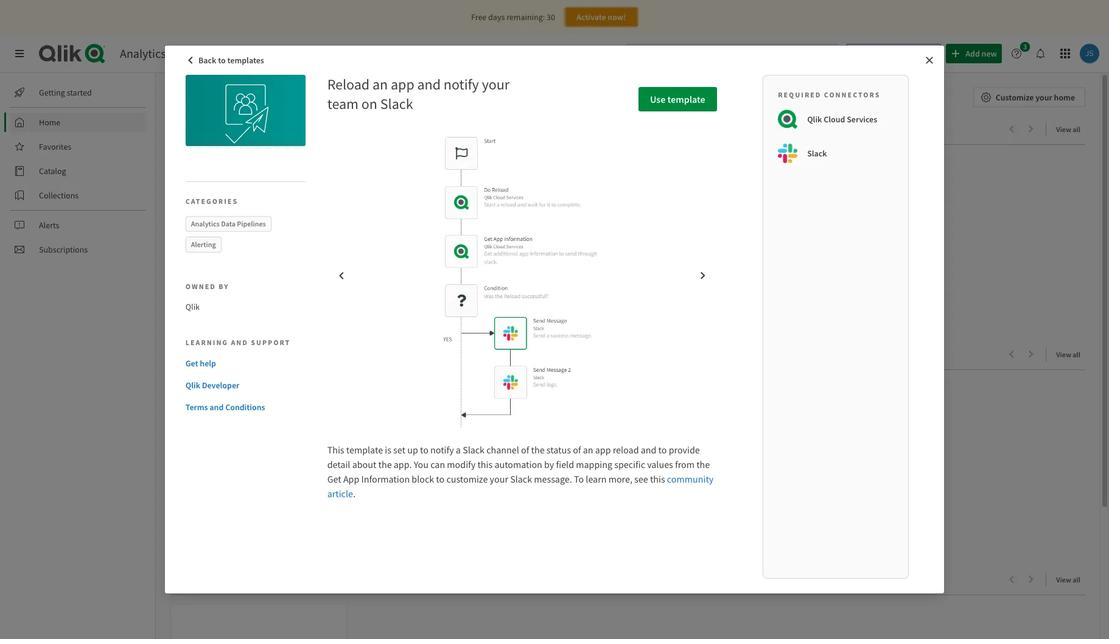 Task type: locate. For each thing, give the bounding box(es) containing it.
qlik for qlik developer
[[186, 380, 200, 391]]

0 vertical spatial view all
[[1057, 125, 1081, 134]]

connectors
[[825, 90, 881, 99]]

close sidebar menu image
[[15, 49, 24, 58]]

notify
[[444, 75, 479, 94], [431, 444, 454, 456]]

0 vertical spatial by
[[219, 282, 229, 291]]

started
[[67, 87, 92, 98]]

template for use
[[668, 93, 706, 105]]

by up message.
[[545, 459, 555, 471]]

1 of from the left
[[521, 444, 530, 456]]

slack right "slack logo"
[[808, 148, 828, 159]]

to right back
[[218, 55, 226, 66]]

1 view all from the top
[[1057, 125, 1081, 134]]

app up mapping
[[596, 444, 611, 456]]

article
[[328, 488, 353, 500]]

slack inside reload an app and notify your team on slack
[[381, 94, 413, 113]]

.
[[353, 488, 356, 500]]

1 horizontal spatial by
[[545, 459, 555, 471]]

ask insight advisor button
[[847, 44, 942, 63]]

ask
[[867, 48, 880, 59]]

3 view all from the top
[[1057, 576, 1081, 585]]

2 view from the top
[[1057, 350, 1072, 359]]

template inside button
[[668, 93, 706, 105]]

favorites link
[[10, 137, 146, 157]]

0 horizontal spatial template
[[346, 444, 383, 456]]

app up the updated
[[196, 272, 211, 283]]

customize your home button
[[974, 88, 1086, 107]]

2 view all from the top
[[1057, 350, 1081, 359]]

slack
[[381, 94, 413, 113], [808, 148, 828, 159], [463, 444, 485, 456], [511, 473, 532, 486]]

reload an app and notify your team on slack image
[[186, 75, 306, 146]]

and inside reload an app and notify your team on slack
[[418, 75, 441, 94]]

subscriptions
[[39, 244, 88, 255]]

2 vertical spatial view all
[[1057, 576, 1081, 585]]

an up "on"
[[373, 75, 388, 94]]

and inside this template is set up to notify a slack channel of the status of an app reload and to provide detail about the app. you can modify this automation by field mapping specific values from the get app information block to customize your slack message.
[[641, 444, 657, 456]]

0 vertical spatial notify
[[444, 75, 479, 94]]

see
[[635, 473, 649, 486]]

get inside this template is set up to notify a slack channel of the status of an app reload and to provide detail about the app. you can modify this automation by field mapping specific values from the get app information block to customize your slack message.
[[328, 473, 342, 486]]

back to templates
[[199, 55, 264, 66]]

home down back
[[171, 88, 208, 107]]

view all
[[1057, 125, 1081, 134], [1057, 350, 1081, 359], [1057, 576, 1081, 585]]

0 horizontal spatial this
[[478, 459, 493, 471]]

app inside this template is set up to notify a slack channel of the status of an app reload and to provide detail about the app. you can modify this automation by field mapping specific values from the get app information block to customize your slack message.
[[596, 444, 611, 456]]

first
[[178, 272, 195, 283]]

analytics data pipelines
[[191, 219, 266, 228]]

can
[[431, 459, 445, 471]]

template right use
[[668, 93, 706, 105]]

app.
[[394, 459, 412, 471]]

all for analytics to explore
[[1074, 125, 1081, 134]]

home
[[171, 88, 208, 107], [39, 117, 60, 128]]

1 horizontal spatial services
[[848, 114, 878, 125]]

set
[[394, 444, 406, 456]]

categories
[[186, 197, 238, 206]]

back
[[199, 55, 216, 66]]

qlik cloud services
[[808, 114, 878, 125]]

app
[[391, 75, 415, 94], [196, 272, 211, 283], [596, 444, 611, 456]]

1 horizontal spatial app
[[391, 75, 415, 94]]

1 all from the top
[[1074, 125, 1081, 134]]

by
[[219, 282, 229, 291], [545, 459, 555, 471]]

of right status
[[573, 444, 581, 456]]

close image
[[925, 55, 935, 65]]

notify inside this template is set up to notify a slack channel of the status of an app reload and to provide detail about the app. you can modify this automation by field mapping specific values from the get app information block to customize your slack message.
[[431, 444, 454, 456]]

app
[[344, 473, 360, 486]]

catalog
[[39, 166, 66, 177]]

owned by
[[186, 282, 229, 291]]

1 view all link from the top
[[1057, 121, 1086, 136]]

to inside button
[[218, 55, 226, 66]]

customize
[[997, 92, 1035, 103]]

template for this
[[346, 444, 383, 456]]

1 horizontal spatial home
[[171, 88, 208, 107]]

owned
[[186, 282, 216, 291]]

10
[[220, 285, 227, 295]]

0 vertical spatial analytics
[[120, 46, 166, 61]]

2 vertical spatial app
[[596, 444, 611, 456]]

slack right "on"
[[381, 94, 413, 113]]

2 horizontal spatial the
[[697, 459, 710, 471]]

1 vertical spatial all
[[1074, 350, 1081, 359]]

conditions
[[225, 402, 265, 413]]

template inside this template is set up to notify a slack channel of the status of an app reload and to provide detail about the app. you can modify this automation by field mapping specific values from the get app information block to customize your slack message.
[[346, 444, 383, 456]]

services
[[168, 46, 211, 61], [848, 114, 878, 125]]

2 view all link from the top
[[1057, 347, 1086, 362]]

an up mapping
[[583, 444, 594, 456]]

1 vertical spatial get
[[328, 473, 342, 486]]

0 vertical spatial this
[[478, 459, 493, 471]]

the up information
[[379, 459, 392, 471]]

on
[[362, 94, 378, 113]]

0 horizontal spatial an
[[373, 75, 388, 94]]

1 vertical spatial template
[[346, 444, 383, 456]]

0 horizontal spatial app
[[196, 272, 211, 283]]

your inside the customize your home button
[[1036, 92, 1053, 103]]

analytics
[[120, 46, 166, 61], [188, 122, 235, 137], [191, 219, 220, 228]]

the left status
[[532, 444, 545, 456]]

the right from
[[697, 459, 710, 471]]

analytics to explore link
[[188, 122, 295, 137]]

1 vertical spatial view
[[1057, 350, 1072, 359]]

collections link
[[10, 186, 146, 205]]

home
[[1055, 92, 1076, 103]]

1 vertical spatial this
[[651, 473, 666, 486]]

1 vertical spatial app
[[196, 272, 211, 283]]

collections
[[39, 190, 79, 201]]

the
[[532, 444, 545, 456], [379, 459, 392, 471], [697, 459, 710, 471]]

1 vertical spatial analytics
[[188, 122, 235, 137]]

this down values
[[651, 473, 666, 486]]

analytics for analytics data pipelines
[[191, 219, 220, 228]]

2 vertical spatial view
[[1057, 576, 1072, 585]]

0 vertical spatial view
[[1057, 125, 1072, 134]]

home inside home "main content"
[[171, 88, 208, 107]]

0 horizontal spatial services
[[168, 46, 211, 61]]

qlik
[[808, 114, 823, 125], [186, 302, 200, 313], [186, 380, 200, 391]]

2 all from the top
[[1074, 350, 1081, 359]]

2 vertical spatial analytics
[[191, 219, 220, 228]]

view all link for recently used
[[1057, 347, 1086, 362]]

get left help
[[186, 358, 198, 369]]

learning and support
[[186, 338, 291, 347]]

of
[[521, 444, 530, 456], [573, 444, 581, 456]]

0 vertical spatial view all link
[[1057, 121, 1086, 136]]

your inside reload an app and notify your team on slack
[[482, 75, 510, 94]]

qlik down jacob simon element in the top of the page
[[186, 302, 200, 313]]

0 vertical spatial home
[[171, 88, 208, 107]]

slack down automation
[[511, 473, 532, 486]]

to left explore
[[238, 122, 249, 137]]

learn
[[586, 473, 607, 486]]

1 horizontal spatial template
[[668, 93, 706, 105]]

qlik up terms
[[186, 380, 200, 391]]

2 horizontal spatial app
[[596, 444, 611, 456]]

all for recently used
[[1074, 350, 1081, 359]]

2 vertical spatial view all link
[[1057, 572, 1086, 587]]

0 horizontal spatial home
[[39, 117, 60, 128]]

0 vertical spatial qlik
[[808, 114, 823, 125]]

this down "channel"
[[478, 459, 493, 471]]

2 vertical spatial all
[[1074, 576, 1081, 585]]

0 horizontal spatial by
[[219, 282, 229, 291]]

Search text field
[[646, 44, 840, 64]]

1 vertical spatial notify
[[431, 444, 454, 456]]

data
[[221, 219, 236, 228]]

use template
[[651, 93, 706, 105]]

free
[[472, 12, 487, 23]]

template up about
[[346, 444, 383, 456]]

app right reload
[[391, 75, 415, 94]]

analytics to explore
[[188, 122, 290, 137]]

to down can
[[436, 473, 445, 486]]

by inside this template is set up to notify a slack channel of the status of an app reload and to provide detail about the app. you can modify this automation by field mapping specific values from the get app information block to customize your slack message.
[[545, 459, 555, 471]]

view
[[1057, 125, 1072, 134], [1057, 350, 1072, 359], [1057, 576, 1072, 585]]

to right up at the bottom left of page
[[420, 444, 429, 456]]

0 vertical spatial all
[[1074, 125, 1081, 134]]

view for recently used
[[1057, 350, 1072, 359]]

used
[[235, 347, 260, 362]]

qlik left cloud
[[808, 114, 823, 125]]

provide
[[669, 444, 700, 456]]

1 horizontal spatial get
[[328, 473, 342, 486]]

this inside this template is set up to notify a slack channel of the status of an app reload and to provide detail about the app. you can modify this automation by field mapping specific values from the get app information block to customize your slack message.
[[478, 459, 493, 471]]

your
[[482, 75, 510, 94], [1036, 92, 1053, 103], [490, 473, 509, 486]]

an inside reload an app and notify your team on slack
[[373, 75, 388, 94]]

days
[[489, 12, 505, 23]]

cloud
[[824, 114, 846, 125]]

1 vertical spatial view all
[[1057, 350, 1081, 359]]

0 vertical spatial template
[[668, 93, 706, 105]]

navigation pane element
[[0, 78, 155, 264]]

1 vertical spatial services
[[848, 114, 878, 125]]

1 vertical spatial home
[[39, 117, 60, 128]]

to
[[218, 55, 226, 66], [238, 122, 249, 137], [420, 444, 429, 456], [659, 444, 667, 456], [436, 473, 445, 486]]

0 vertical spatial app
[[391, 75, 415, 94]]

developer
[[202, 380, 240, 391]]

activate now! link
[[565, 7, 638, 27]]

analytics inside home "main content"
[[188, 122, 235, 137]]

1 view from the top
[[1057, 125, 1072, 134]]

1 vertical spatial qlik
[[186, 302, 200, 313]]

0 vertical spatial get
[[186, 358, 198, 369]]

reload an app and notify your team on slack
[[328, 75, 510, 113]]

mapping
[[576, 459, 613, 471]]

alerts
[[39, 220, 59, 231]]

1 vertical spatial an
[[583, 444, 594, 456]]

this
[[478, 459, 493, 471], [651, 473, 666, 486]]

get inside get help link
[[186, 358, 198, 369]]

advisor
[[909, 48, 936, 59]]

to inside home "main content"
[[238, 122, 249, 137]]

home up the favorites
[[39, 117, 60, 128]]

1 vertical spatial view all link
[[1057, 347, 1086, 362]]

get down detail
[[328, 473, 342, 486]]

home inside home link
[[39, 117, 60, 128]]

0 vertical spatial an
[[373, 75, 388, 94]]

of up automation
[[521, 444, 530, 456]]

0 horizontal spatial of
[[521, 444, 530, 456]]

template
[[668, 93, 706, 105], [346, 444, 383, 456]]

1 vertical spatial by
[[545, 459, 555, 471]]

learning
[[186, 338, 228, 347]]

notify inside reload an app and notify your team on slack
[[444, 75, 479, 94]]

by right the updated
[[219, 282, 229, 291]]

view all for analytics to explore
[[1057, 125, 1081, 134]]

1 horizontal spatial of
[[573, 444, 581, 456]]

1 horizontal spatial this
[[651, 473, 666, 486]]

ask insight advisor
[[867, 48, 936, 59]]

updated 10 minutes ago
[[192, 285, 266, 295]]

app inside reload an app and notify your team on slack
[[391, 75, 415, 94]]

1 horizontal spatial an
[[583, 444, 594, 456]]

1 horizontal spatial the
[[532, 444, 545, 456]]

recently
[[188, 347, 233, 362]]

slack right a at bottom left
[[463, 444, 485, 456]]

2 vertical spatial qlik
[[186, 380, 200, 391]]

view all link for analytics to explore
[[1057, 121, 1086, 136]]

support
[[251, 338, 291, 347]]

view for analytics to explore
[[1057, 125, 1072, 134]]

0 horizontal spatial get
[[186, 358, 198, 369]]

qlik for qlik cloud services
[[808, 114, 823, 125]]

updated
[[192, 285, 218, 295]]

terms and conditions link
[[186, 401, 301, 413]]



Task type: describe. For each thing, give the bounding box(es) containing it.
terms and conditions
[[186, 402, 265, 413]]

3 view all link from the top
[[1057, 572, 1086, 587]]

reload
[[613, 444, 639, 456]]

getting
[[39, 87, 65, 98]]

subscriptions link
[[10, 240, 146, 260]]

slack logo image
[[779, 144, 798, 163]]

get help link
[[186, 357, 301, 370]]

up
[[408, 444, 418, 456]]

an inside this template is set up to notify a slack channel of the status of an app reload and to provide detail about the app. you can modify this automation by field mapping specific values from the get app information block to customize your slack message.
[[583, 444, 594, 456]]

analytics services element
[[120, 46, 211, 61]]

getting started
[[39, 87, 92, 98]]

use
[[651, 93, 666, 105]]

home main content
[[151, 73, 1110, 640]]

alerting
[[191, 240, 216, 249]]

analytics services
[[120, 46, 211, 61]]

is
[[385, 444, 392, 456]]

to learn more, see this
[[572, 473, 668, 486]]

analytics for analytics services
[[120, 46, 166, 61]]

jacob simon image
[[178, 284, 189, 295]]

more,
[[609, 473, 633, 486]]

detail
[[328, 459, 351, 471]]

specific
[[615, 459, 646, 471]]

customize
[[447, 473, 488, 486]]

qlik developer link
[[186, 379, 301, 391]]

0 vertical spatial services
[[168, 46, 211, 61]]

qlik for qlik
[[186, 302, 200, 313]]

help
[[200, 358, 216, 369]]

community article link
[[328, 473, 714, 500]]

automation
[[495, 459, 543, 471]]

favorites
[[39, 141, 71, 152]]

values
[[648, 459, 674, 471]]

next image image
[[699, 271, 708, 281]]

activate now!
[[577, 12, 627, 23]]

pipelines
[[237, 219, 266, 228]]

this
[[328, 444, 345, 456]]

alerts link
[[10, 216, 146, 235]]

field
[[557, 459, 574, 471]]

view all for recently used
[[1057, 350, 1081, 359]]

app inside home "main content"
[[196, 272, 211, 283]]

to
[[574, 473, 584, 486]]

analytics for analytics to explore
[[188, 122, 235, 137]]

recently used
[[188, 347, 260, 362]]

a
[[456, 444, 461, 456]]

message.
[[534, 473, 572, 486]]

ago
[[255, 285, 266, 295]]

back to templates button
[[183, 51, 270, 70]]

30
[[547, 12, 556, 23]]

required
[[779, 90, 822, 99]]

3 view from the top
[[1057, 576, 1072, 585]]

you
[[414, 459, 429, 471]]

this template is set up to notify a slack channel of the status of an app reload and to provide detail about the app. you can modify this automation by field mapping specific values from the get app information block to customize your slack message.
[[328, 444, 710, 486]]

activate
[[577, 12, 606, 23]]

your inside this template is set up to notify a slack channel of the status of an app reload and to provide detail about the app. you can modify this automation by field mapping specific values from the get app information block to customize your slack message.
[[490, 473, 509, 486]]

recently used link
[[188, 347, 265, 362]]

free days remaining: 30
[[472, 12, 556, 23]]

use template button
[[639, 87, 717, 111]]

2 of from the left
[[573, 444, 581, 456]]

reload
[[328, 75, 370, 94]]

insight
[[882, 48, 907, 59]]

minutes
[[229, 285, 253, 295]]

getting started link
[[10, 83, 146, 102]]

community article
[[328, 473, 714, 500]]

information
[[362, 473, 410, 486]]

channel
[[487, 444, 520, 456]]

catalog link
[[10, 161, 146, 181]]

jacob simon element
[[178, 284, 189, 295]]

first app
[[178, 272, 211, 283]]

required connectors
[[779, 90, 881, 99]]

3 all from the top
[[1074, 576, 1081, 585]]

get help
[[186, 358, 216, 369]]

previous image image
[[337, 271, 346, 281]]

team
[[328, 94, 359, 113]]

block
[[412, 473, 434, 486]]

remaining:
[[507, 12, 545, 23]]

to up values
[[659, 444, 667, 456]]

status
[[547, 444, 571, 456]]

0 horizontal spatial the
[[379, 459, 392, 471]]

from
[[676, 459, 695, 471]]

qlik developer
[[186, 380, 240, 391]]

qlik cloud services logo image
[[779, 110, 798, 129]]

now!
[[608, 12, 627, 23]]

explore
[[251, 122, 290, 137]]

customize your home
[[997, 92, 1076, 103]]

templates
[[228, 55, 264, 66]]



Task type: vqa. For each thing, say whether or not it's contained in the screenshot.
right Home
yes



